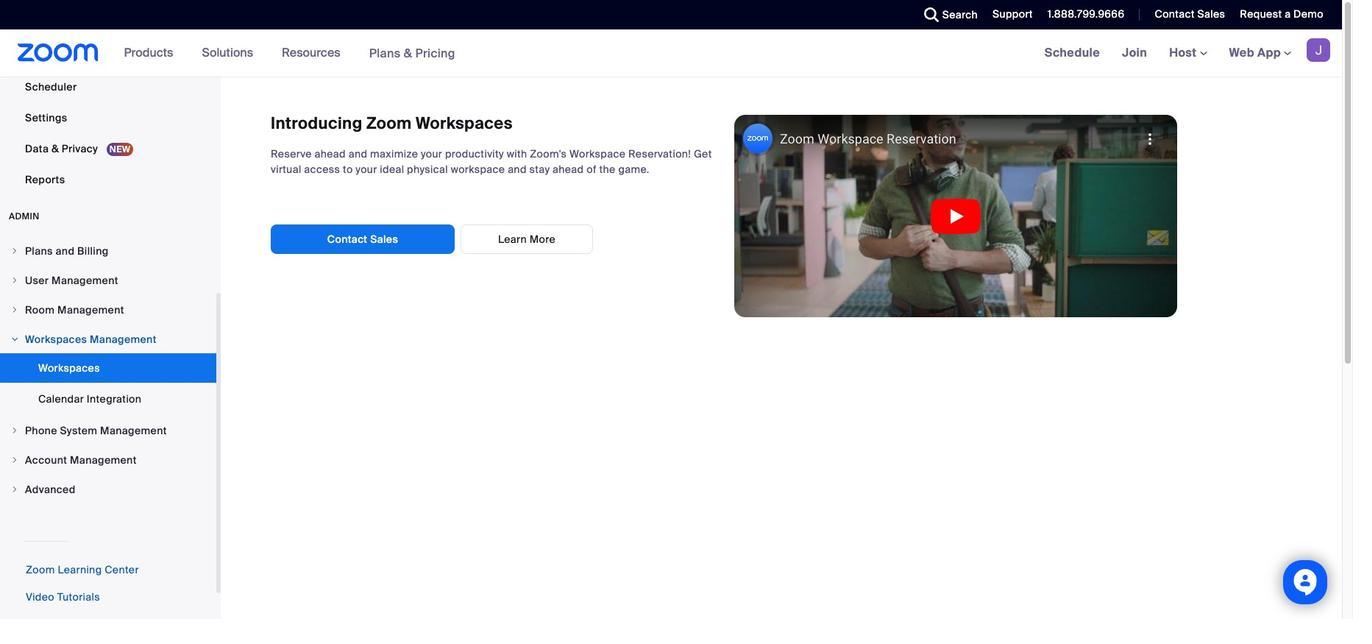 Task type: locate. For each thing, give the bounding box(es) containing it.
0 vertical spatial &
[[404, 45, 412, 61]]

0 horizontal spatial contact sales
[[327, 233, 398, 246]]

settings
[[25, 111, 67, 124]]

search
[[943, 8, 978, 21]]

1 horizontal spatial ahead
[[553, 163, 584, 176]]

right image inside workspaces management menu item
[[10, 335, 19, 344]]

management inside 'account management' menu item
[[70, 453, 137, 467]]

support link
[[982, 0, 1037, 29], [993, 7, 1033, 21]]

2 right image from the top
[[10, 426, 19, 435]]

zoom up video at bottom left
[[26, 563, 55, 576]]

right image left advanced
[[10, 485, 19, 494]]

and down "with"
[[508, 163, 527, 176]]

contact sales up host dropdown button at top right
[[1155, 7, 1226, 21]]

contact sales link
[[1144, 0, 1230, 29], [1155, 7, 1226, 21], [271, 225, 455, 254]]

0 horizontal spatial and
[[56, 244, 75, 258]]

1 horizontal spatial contact
[[1155, 7, 1195, 21]]

management inside 'user management' menu item
[[52, 274, 118, 287]]

workspaces
[[416, 113, 513, 134], [25, 333, 87, 346], [38, 361, 100, 375]]

1 vertical spatial &
[[51, 142, 59, 155]]

reports
[[25, 173, 65, 186]]

management for workspaces management
[[90, 333, 157, 346]]

scheduler
[[25, 80, 77, 93]]

video
[[26, 590, 55, 604]]

phone system management menu item
[[0, 417, 216, 445]]

right image down admin
[[10, 247, 19, 255]]

right image inside phone system management menu item
[[10, 426, 19, 435]]

and up to at the top of page
[[349, 147, 368, 160]]

right image inside plans and billing menu item
[[10, 247, 19, 255]]

management up advanced menu item at the bottom left of the page
[[70, 453, 137, 467]]

contact
[[1155, 7, 1195, 21], [327, 233, 368, 246]]

& inside data & privacy link
[[51, 142, 59, 155]]

phone
[[25, 424, 57, 437]]

request a demo link
[[1230, 0, 1343, 29], [1241, 7, 1324, 21]]

reserve
[[271, 147, 312, 160]]

right image left "account"
[[10, 456, 19, 465]]

1 vertical spatial your
[[356, 163, 377, 176]]

right image inside 'user management' menu item
[[10, 276, 19, 285]]

0 vertical spatial workspaces
[[416, 113, 513, 134]]

workspaces management menu item
[[0, 325, 216, 353]]

plans & pricing link
[[369, 45, 456, 61], [369, 45, 456, 61]]

scheduler link
[[0, 72, 216, 102]]

contact sales down to at the top of page
[[327, 233, 398, 246]]

plans inside product information navigation
[[369, 45, 401, 61]]

workspaces inside workspaces management menu item
[[25, 333, 87, 346]]

account
[[25, 453, 67, 467]]

sales down ideal
[[370, 233, 398, 246]]

0 horizontal spatial zoom
[[26, 563, 55, 576]]

right image for account
[[10, 456, 19, 465]]

management up the "workspaces management"
[[57, 303, 124, 317]]

management up workspaces link
[[90, 333, 157, 346]]

& left the pricing
[[404, 45, 412, 61]]

1 horizontal spatial zoom
[[367, 113, 412, 134]]

game.
[[619, 163, 650, 176]]

2 horizontal spatial and
[[508, 163, 527, 176]]

management for account management
[[70, 453, 137, 467]]

personal menu menu
[[0, 0, 216, 196]]

2 vertical spatial and
[[56, 244, 75, 258]]

plans left the pricing
[[369, 45, 401, 61]]

0 horizontal spatial ahead
[[315, 147, 346, 160]]

admin menu menu
[[0, 237, 216, 505]]

reports link
[[0, 165, 216, 194]]

workspaces link
[[0, 353, 216, 383]]

zoom up maximize
[[367, 113, 412, 134]]

your up physical
[[421, 147, 443, 160]]

workspaces inside workspaces link
[[38, 361, 100, 375]]

& for privacy
[[51, 142, 59, 155]]

and
[[349, 147, 368, 160], [508, 163, 527, 176], [56, 244, 75, 258]]

solutions button
[[202, 29, 260, 77]]

0 horizontal spatial &
[[51, 142, 59, 155]]

2 vertical spatial workspaces
[[38, 361, 100, 375]]

contact up host
[[1155, 7, 1195, 21]]

introducing
[[271, 113, 363, 134]]

0 vertical spatial ahead
[[315, 147, 346, 160]]

1 horizontal spatial plans
[[369, 45, 401, 61]]

3 right image from the top
[[10, 335, 19, 344]]

4 right image from the top
[[10, 485, 19, 494]]

contact down to at the top of page
[[327, 233, 368, 246]]

web
[[1230, 45, 1255, 60]]

to
[[343, 163, 353, 176]]

account management menu item
[[0, 446, 216, 474]]

1 right image from the top
[[10, 276, 19, 285]]

right image for plans
[[10, 247, 19, 255]]

1 vertical spatial zoom
[[26, 563, 55, 576]]

right image inside room management menu item
[[10, 306, 19, 314]]

management inside workspaces management menu item
[[90, 333, 157, 346]]

productivity
[[445, 147, 504, 160]]

meetings navigation
[[1034, 29, 1343, 77]]

your right to at the top of page
[[356, 163, 377, 176]]

privacy
[[62, 142, 98, 155]]

management
[[52, 274, 118, 287], [57, 303, 124, 317], [90, 333, 157, 346], [100, 424, 167, 437], [70, 453, 137, 467]]

sales
[[1198, 7, 1226, 21], [370, 233, 398, 246]]

1 vertical spatial plans
[[25, 244, 53, 258]]

0 vertical spatial contact
[[1155, 7, 1195, 21]]

data & privacy
[[25, 142, 101, 155]]

side navigation navigation
[[0, 0, 221, 619]]

plans
[[369, 45, 401, 61], [25, 244, 53, 258]]

solutions
[[202, 45, 253, 60]]

billing
[[77, 244, 109, 258]]

workspaces up productivity on the left top
[[416, 113, 513, 134]]

1 vertical spatial contact sales
[[327, 233, 398, 246]]

1 vertical spatial and
[[508, 163, 527, 176]]

learn
[[498, 233, 527, 246]]

plans up the user
[[25, 244, 53, 258]]

right image for workspaces management
[[10, 335, 19, 344]]

1 horizontal spatial your
[[421, 147, 443, 160]]

2 vertical spatial right image
[[10, 335, 19, 344]]

stay
[[530, 163, 550, 176]]

of
[[587, 163, 597, 176]]

0 horizontal spatial sales
[[370, 233, 398, 246]]

reservation!
[[629, 147, 691, 160]]

host
[[1170, 45, 1200, 60]]

sales up host dropdown button at top right
[[1198, 7, 1226, 21]]

& right "data"
[[51, 142, 59, 155]]

get
[[694, 147, 712, 160]]

0 vertical spatial contact sales
[[1155, 7, 1226, 21]]

0 vertical spatial your
[[421, 147, 443, 160]]

1 vertical spatial right image
[[10, 306, 19, 314]]

plans & pricing
[[369, 45, 456, 61]]

app
[[1258, 45, 1282, 60]]

workspaces up the calendar
[[38, 361, 100, 375]]

ahead up "access"
[[315, 147, 346, 160]]

plans inside menu item
[[25, 244, 53, 258]]

web app
[[1230, 45, 1282, 60]]

support
[[993, 7, 1033, 21]]

learning
[[58, 563, 102, 576]]

schedule link
[[1034, 29, 1112, 77]]

1 vertical spatial workspaces
[[25, 333, 87, 346]]

banner containing products
[[0, 29, 1343, 77]]

1 horizontal spatial and
[[349, 147, 368, 160]]

ideal
[[380, 163, 404, 176]]

&
[[404, 45, 412, 61], [51, 142, 59, 155]]

room
[[25, 303, 55, 317]]

& inside product information navigation
[[404, 45, 412, 61]]

plans and billing
[[25, 244, 109, 258]]

your
[[421, 147, 443, 160], [356, 163, 377, 176]]

right image
[[10, 276, 19, 285], [10, 306, 19, 314], [10, 335, 19, 344]]

banner
[[0, 29, 1343, 77]]

center
[[105, 563, 139, 576]]

management for room management
[[57, 303, 124, 317]]

right image left phone
[[10, 426, 19, 435]]

learn more link
[[461, 225, 593, 254]]

right image inside 'account management' menu item
[[10, 456, 19, 465]]

and left billing
[[56, 244, 75, 258]]

0 horizontal spatial contact
[[327, 233, 368, 246]]

3 right image from the top
[[10, 456, 19, 465]]

workspaces down "room"
[[25, 333, 87, 346]]

ahead left of
[[553, 163, 584, 176]]

1 horizontal spatial &
[[404, 45, 412, 61]]

advanced
[[25, 483, 76, 496]]

data
[[25, 142, 49, 155]]

management down billing
[[52, 274, 118, 287]]

product information navigation
[[113, 29, 467, 77]]

zoom learning center link
[[26, 563, 139, 576]]

workspaces for workspaces
[[38, 361, 100, 375]]

1 right image from the top
[[10, 247, 19, 255]]

0 vertical spatial right image
[[10, 276, 19, 285]]

0 horizontal spatial your
[[356, 163, 377, 176]]

0 vertical spatial sales
[[1198, 7, 1226, 21]]

contact sales
[[1155, 7, 1226, 21], [327, 233, 398, 246]]

right image
[[10, 247, 19, 255], [10, 426, 19, 435], [10, 456, 19, 465], [10, 485, 19, 494]]

management inside room management menu item
[[57, 303, 124, 317]]

management down "integration"
[[100, 424, 167, 437]]

0 horizontal spatial plans
[[25, 244, 53, 258]]

0 vertical spatial plans
[[369, 45, 401, 61]]

2 right image from the top
[[10, 306, 19, 314]]

schedule
[[1045, 45, 1101, 60]]

resources
[[282, 45, 341, 60]]

management inside phone system management menu item
[[100, 424, 167, 437]]

search button
[[913, 0, 982, 29]]

zoom
[[367, 113, 412, 134], [26, 563, 55, 576]]



Task type: describe. For each thing, give the bounding box(es) containing it.
room management menu item
[[0, 296, 216, 324]]

more
[[530, 233, 556, 246]]

reserve ahead and maximize your productivity with zoom's workspace reservation! get virtual access to your ideal physical workspace and stay ahead of the game.
[[271, 147, 712, 176]]

access
[[304, 163, 340, 176]]

1 vertical spatial ahead
[[553, 163, 584, 176]]

calendar integration link
[[0, 384, 216, 414]]

integration
[[87, 392, 142, 406]]

zoom logo image
[[18, 43, 98, 62]]

calendar integration
[[38, 392, 142, 406]]

tutorials
[[57, 590, 100, 604]]

workspaces management menu
[[0, 353, 216, 415]]

settings link
[[0, 103, 216, 133]]

web app button
[[1230, 45, 1292, 60]]

physical
[[407, 163, 448, 176]]

workspaces for workspaces management
[[25, 333, 87, 346]]

host button
[[1170, 45, 1208, 60]]

zoom inside side navigation navigation
[[26, 563, 55, 576]]

plans for plans & pricing
[[369, 45, 401, 61]]

account management
[[25, 453, 137, 467]]

video tutorials
[[26, 590, 100, 604]]

workspaces management
[[25, 333, 157, 346]]

1 horizontal spatial contact sales
[[1155, 7, 1226, 21]]

workspace
[[451, 163, 505, 176]]

virtual
[[271, 163, 302, 176]]

products button
[[124, 29, 180, 77]]

plans and billing menu item
[[0, 237, 216, 265]]

right image inside advanced menu item
[[10, 485, 19, 494]]

introducing zoom workspaces
[[271, 113, 513, 134]]

management for user management
[[52, 274, 118, 287]]

join
[[1123, 45, 1148, 60]]

right image for user management
[[10, 276, 19, 285]]

zoom learning center
[[26, 563, 139, 576]]

demo
[[1294, 7, 1324, 21]]

calendar
[[38, 392, 84, 406]]

products
[[124, 45, 173, 60]]

1.888.799.9666
[[1048, 7, 1125, 21]]

user management
[[25, 274, 118, 287]]

with
[[507, 147, 528, 160]]

1 vertical spatial contact
[[327, 233, 368, 246]]

learn more
[[498, 233, 556, 246]]

join link
[[1112, 29, 1159, 77]]

and inside menu item
[[56, 244, 75, 258]]

& for pricing
[[404, 45, 412, 61]]

pricing
[[416, 45, 456, 61]]

user management menu item
[[0, 266, 216, 294]]

0 vertical spatial and
[[349, 147, 368, 160]]

zoom's
[[530, 147, 567, 160]]

right image for room management
[[10, 306, 19, 314]]

room management
[[25, 303, 124, 317]]

a
[[1285, 7, 1292, 21]]

workspace
[[570, 147, 626, 160]]

resources button
[[282, 29, 347, 77]]

the
[[600, 163, 616, 176]]

request a demo
[[1241, 7, 1324, 21]]

request
[[1241, 7, 1283, 21]]

data & privacy link
[[0, 134, 216, 163]]

video tutorials link
[[26, 590, 100, 604]]

1 horizontal spatial sales
[[1198, 7, 1226, 21]]

plans for plans and billing
[[25, 244, 53, 258]]

1 vertical spatial sales
[[370, 233, 398, 246]]

right image for phone
[[10, 426, 19, 435]]

profile picture image
[[1307, 38, 1331, 62]]

0 vertical spatial zoom
[[367, 113, 412, 134]]

system
[[60, 424, 97, 437]]

admin
[[9, 211, 40, 222]]

user
[[25, 274, 49, 287]]

advanced menu item
[[0, 476, 216, 504]]

phone system management
[[25, 424, 167, 437]]

maximize
[[370, 147, 418, 160]]



Task type: vqa. For each thing, say whether or not it's contained in the screenshot.
RIGHT ICON in the User Management Menu Item
no



